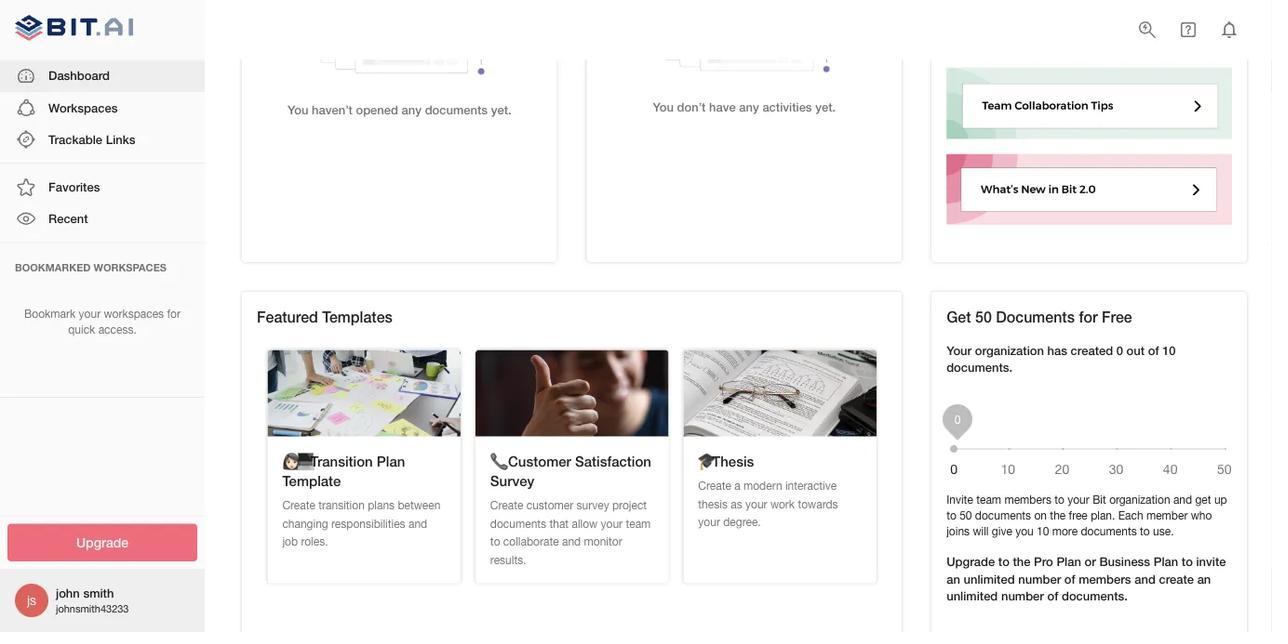 Task type: vqa. For each thing, say whether or not it's contained in the screenshot.
Company
no



Task type: locate. For each thing, give the bounding box(es) containing it.
workspaces
[[104, 308, 164, 321]]

10 inside invite team members to your bit organization and get up to 50 documents on the free plan. each member who joins will give you 10 more documents to use.
[[1037, 525, 1049, 538]]

0 horizontal spatial plan
[[377, 453, 405, 470]]

to left use.
[[1140, 525, 1150, 538]]

upgrade to the pro plan or business plan to invite an unlimited number of members and create an unlimited number of documents.
[[947, 555, 1226, 604]]

roles.
[[301, 536, 328, 549]]

your down the thesis
[[698, 516, 720, 529]]

2 vertical spatial of
[[1048, 589, 1059, 604]]

a
[[735, 480, 741, 493]]

1 an from the left
[[947, 572, 960, 587]]

survey
[[577, 499, 609, 512]]

upgrade up smith
[[76, 536, 128, 551]]

1 horizontal spatial create
[[490, 499, 523, 512]]

for right workspaces
[[167, 308, 180, 321]]

0 vertical spatial organization
[[975, 344, 1044, 358]]

1 horizontal spatial for
[[1079, 309, 1098, 326]]

your inside create customer survey project documents that allow your team to collaborate and monitor results.
[[601, 518, 623, 531]]

50 down invite
[[960, 509, 972, 522]]

any right have
[[739, 100, 759, 114]]

project
[[612, 499, 647, 512]]

any right opened
[[402, 103, 422, 117]]

to up the 'results.' on the left bottom
[[490, 536, 500, 549]]

0 horizontal spatial of
[[1048, 589, 1059, 604]]

upgrade for upgrade to the pro plan or business plan to invite an unlimited number of members and create an unlimited number of documents.
[[947, 555, 995, 570]]

access.
[[98, 323, 137, 336]]

trackable
[[48, 132, 102, 147]]

you left haven't
[[288, 103, 308, 117]]

2 horizontal spatial create
[[698, 480, 731, 493]]

number
[[1018, 572, 1061, 587], [1001, 589, 1044, 604]]

plan up plans
[[377, 453, 405, 470]]

the up more
[[1050, 509, 1066, 522]]

trackable links button
[[0, 124, 205, 156]]

degree.
[[723, 516, 761, 529]]

on
[[1034, 509, 1047, 522]]

documents down plan.
[[1081, 525, 1137, 538]]

1 horizontal spatial 50
[[975, 309, 992, 326]]

0 horizontal spatial yet.
[[491, 103, 512, 117]]

1 horizontal spatial documents.
[[1062, 589, 1128, 604]]

any
[[739, 100, 759, 114], [402, 103, 422, 117]]

opened
[[356, 103, 398, 117]]

1 horizontal spatial 10
[[1163, 344, 1176, 358]]

and down between
[[409, 518, 427, 531]]

business
[[1100, 555, 1150, 570]]

1 horizontal spatial members
[[1079, 572, 1131, 587]]

0 horizontal spatial an
[[947, 572, 960, 587]]

documents
[[425, 103, 488, 117], [975, 509, 1031, 522], [490, 518, 546, 531], [1081, 525, 1137, 538]]

0 horizontal spatial 50
[[960, 509, 972, 522]]

1 vertical spatial documents.
[[1062, 589, 1128, 604]]

yet.
[[816, 100, 836, 114], [491, 103, 512, 117]]

for inside bookmark your workspaces for quick access.
[[167, 308, 180, 321]]

as
[[731, 498, 742, 511]]

upgrade for upgrade
[[76, 536, 128, 551]]

organization up each
[[1110, 494, 1170, 507]]

create transition plans between changing responsibilities and job roles.
[[282, 499, 441, 549]]

1 vertical spatial 10
[[1037, 525, 1049, 538]]

create inside create transition plans between changing responsibilities and job roles.
[[282, 499, 315, 512]]

10 right out
[[1163, 344, 1176, 358]]

0 vertical spatial of
[[1148, 344, 1159, 358]]

and inside upgrade to the pro plan or business plan to invite an unlimited number of members and create an unlimited number of documents.
[[1135, 572, 1156, 587]]

0 horizontal spatial for
[[167, 308, 180, 321]]

and
[[1174, 494, 1192, 507], [409, 518, 427, 531], [562, 536, 581, 549], [1135, 572, 1156, 587]]

plan left or on the right bottom of page
[[1057, 555, 1081, 570]]

activities
[[763, 100, 812, 114]]

0 vertical spatial team
[[977, 494, 1002, 507]]

1 horizontal spatial the
[[1050, 509, 1066, 522]]

0 horizontal spatial organization
[[975, 344, 1044, 358]]

1 vertical spatial organization
[[1110, 494, 1170, 507]]

create for 👩🏻💻transition plan template
[[282, 499, 315, 512]]

create for 📞 customer satisfaction survey
[[490, 499, 523, 512]]

for left the free
[[1079, 309, 1098, 326]]

0 horizontal spatial documents.
[[947, 361, 1013, 375]]

team
[[977, 494, 1002, 507], [626, 518, 651, 531]]

of
[[1148, 344, 1159, 358], [1065, 572, 1076, 587], [1048, 589, 1059, 604]]

2 horizontal spatial plan
[[1154, 555, 1179, 570]]

create down survey
[[490, 499, 523, 512]]

collaborate
[[503, 536, 559, 549]]

documents.
[[947, 361, 1013, 375], [1062, 589, 1128, 604]]

members
[[1005, 494, 1052, 507], [1079, 572, 1131, 587]]

the left pro
[[1013, 555, 1031, 570]]

and down business
[[1135, 572, 1156, 587]]

1 horizontal spatial organization
[[1110, 494, 1170, 507]]

2 horizontal spatial of
[[1148, 344, 1159, 358]]

create inside create a modern interactive thesis as your work towards your degree.
[[698, 480, 731, 493]]

team right invite
[[977, 494, 1002, 507]]

organization
[[975, 344, 1044, 358], [1110, 494, 1170, 507]]

0 vertical spatial 10
[[1163, 344, 1176, 358]]

upgrade inside upgrade to the pro plan or business plan to invite an unlimited number of members and create an unlimited number of documents.
[[947, 555, 995, 570]]

upgrade inside button
[[76, 536, 128, 551]]

1 horizontal spatial upgrade
[[947, 555, 995, 570]]

plan up create
[[1154, 555, 1179, 570]]

0 horizontal spatial members
[[1005, 494, 1052, 507]]

0 vertical spatial upgrade
[[76, 536, 128, 551]]

create inside create customer survey project documents that allow your team to collaborate and monitor results.
[[490, 499, 523, 512]]

1 horizontal spatial plan
[[1057, 555, 1081, 570]]

0 vertical spatial number
[[1018, 572, 1061, 587]]

and down that
[[562, 536, 581, 549]]

create up the thesis
[[698, 480, 731, 493]]

documents. inside upgrade to the pro plan or business plan to invite an unlimited number of members and create an unlimited number of documents.
[[1062, 589, 1128, 604]]

for for documents
[[1079, 309, 1098, 326]]

you
[[653, 100, 674, 114], [288, 103, 308, 117]]

0 vertical spatial members
[[1005, 494, 1052, 507]]

customer
[[508, 453, 571, 470]]

0 horizontal spatial upgrade
[[76, 536, 128, 551]]

and left get at the right bottom of the page
[[1174, 494, 1192, 507]]

documents up the collaborate on the left bottom of the page
[[490, 518, 546, 531]]

organization down documents on the right
[[975, 344, 1044, 358]]

0 vertical spatial 50
[[975, 309, 992, 326]]

plan
[[377, 453, 405, 470], [1057, 555, 1081, 570], [1154, 555, 1179, 570]]

1 horizontal spatial you
[[653, 100, 674, 114]]

bit
[[1093, 494, 1106, 507]]

your up monitor
[[601, 518, 623, 531]]

your
[[79, 308, 101, 321], [1068, 494, 1090, 507], [746, 498, 767, 511], [698, 516, 720, 529], [601, 518, 623, 531]]

1 horizontal spatial team
[[977, 494, 1002, 507]]

workspaces button
[[0, 92, 205, 124]]

of down more
[[1065, 572, 1076, 587]]

plan inside 👩🏻💻transition plan template
[[377, 453, 405, 470]]

documents. down your on the right bottom of the page
[[947, 361, 1013, 375]]

links
[[106, 132, 135, 147]]

monitor
[[584, 536, 622, 549]]

towards
[[798, 498, 838, 511]]

documents inside create customer survey project documents that allow your team to collaborate and monitor results.
[[490, 518, 546, 531]]

10 down the on
[[1037, 525, 1049, 538]]

2 an from the left
[[1198, 572, 1211, 587]]

0 vertical spatial documents.
[[947, 361, 1013, 375]]

0 horizontal spatial 10
[[1037, 525, 1049, 538]]

50 right get
[[975, 309, 992, 326]]

between
[[398, 499, 441, 512]]

of down pro
[[1048, 589, 1059, 604]]

thesis
[[698, 498, 728, 511]]

1 horizontal spatial yet.
[[816, 100, 836, 114]]

upgrade down will
[[947, 555, 995, 570]]

yet. for you haven't opened any documents yet.
[[491, 103, 512, 117]]

50
[[975, 309, 992, 326], [960, 509, 972, 522]]

upgrade
[[76, 536, 128, 551], [947, 555, 995, 570]]

1 vertical spatial team
[[626, 518, 651, 531]]

members down or on the right bottom of page
[[1079, 572, 1131, 587]]

an down joins
[[947, 572, 960, 587]]

1 vertical spatial of
[[1065, 572, 1076, 587]]

1 vertical spatial upgrade
[[947, 555, 995, 570]]

trackable links
[[48, 132, 135, 147]]

and inside invite team members to your bit organization and get up to 50 documents on the free plan. each member who joins will give you 10 more documents to use.
[[1174, 494, 1192, 507]]

0 horizontal spatial you
[[288, 103, 308, 117]]

smith
[[83, 587, 114, 601]]

an down invite
[[1198, 572, 1211, 587]]

create
[[698, 480, 731, 493], [282, 499, 315, 512], [490, 499, 523, 512]]

you left don't
[[653, 100, 674, 114]]

members up the on
[[1005, 494, 1052, 507]]

10
[[1163, 344, 1176, 358], [1037, 525, 1049, 538]]

don't
[[677, 100, 706, 114]]

0 horizontal spatial create
[[282, 499, 315, 512]]

1 vertical spatial the
[[1013, 555, 1031, 570]]

team down 'project'
[[626, 518, 651, 531]]

documents. inside the your organization has created 0 out of 10 documents.
[[947, 361, 1013, 375]]

1 horizontal spatial any
[[739, 100, 759, 114]]

organization inside the your organization has created 0 out of 10 documents.
[[975, 344, 1044, 358]]

any for activities
[[739, 100, 759, 114]]

0 vertical spatial the
[[1050, 509, 1066, 522]]

your up 'free'
[[1068, 494, 1090, 507]]

your up quick
[[79, 308, 101, 321]]

dashboard
[[48, 68, 110, 83]]

you
[[1016, 525, 1034, 538]]

free
[[1102, 309, 1132, 326]]

1 horizontal spatial an
[[1198, 572, 1211, 587]]

documents. down or on the right bottom of page
[[1062, 589, 1128, 604]]

quick
[[68, 323, 95, 336]]

you haven't opened any documents yet.
[[288, 103, 512, 117]]

any for documents
[[402, 103, 422, 117]]

create up the changing
[[282, 499, 315, 512]]

unlimited
[[964, 572, 1015, 587], [947, 589, 998, 604]]

0 horizontal spatial the
[[1013, 555, 1031, 570]]

1 horizontal spatial of
[[1065, 572, 1076, 587]]

of right out
[[1148, 344, 1159, 358]]

1 vertical spatial number
[[1001, 589, 1044, 604]]

0 horizontal spatial team
[[626, 518, 651, 531]]

1 vertical spatial 50
[[960, 509, 972, 522]]

and inside create customer survey project documents that allow your team to collaborate and monitor results.
[[562, 536, 581, 549]]

1 vertical spatial members
[[1079, 572, 1131, 587]]

haven't
[[312, 103, 353, 117]]

0 horizontal spatial any
[[402, 103, 422, 117]]

interactive
[[785, 480, 837, 493]]

invite
[[1196, 555, 1226, 570]]

an
[[947, 572, 960, 587], [1198, 572, 1211, 587]]



Task type: describe. For each thing, give the bounding box(es) containing it.
member
[[1147, 509, 1188, 522]]

customer
[[527, 499, 574, 512]]

0
[[1117, 344, 1123, 358]]

favorites
[[48, 180, 100, 194]]

1 vertical spatial unlimited
[[947, 589, 998, 604]]

workspaces
[[48, 100, 118, 115]]

🎓thesis
[[698, 453, 754, 470]]

create for 🎓thesis
[[698, 480, 731, 493]]

responsibilities
[[331, 518, 405, 531]]

📞 customer satisfaction survey image
[[475, 350, 669, 437]]

documents right opened
[[425, 103, 488, 117]]

for for workspaces
[[167, 308, 180, 321]]

create customer survey project documents that allow your team to collaborate and monitor results.
[[490, 499, 651, 567]]

plan.
[[1091, 509, 1115, 522]]

📞 customer satisfaction survey
[[490, 453, 651, 490]]

of inside the your organization has created 0 out of 10 documents.
[[1148, 344, 1159, 358]]

the inside upgrade to the pro plan or business plan to invite an unlimited number of members and create an unlimited number of documents.
[[1013, 555, 1031, 570]]

team inside invite team members to your bit organization and get up to 50 documents on the free plan. each member who joins will give you 10 more documents to use.
[[977, 494, 1002, 507]]

the inside invite team members to your bit organization and get up to 50 documents on the free plan. each member who joins will give you 10 more documents to use.
[[1050, 509, 1066, 522]]

organization inside invite team members to your bit organization and get up to 50 documents on the free plan. each member who joins will give you 10 more documents to use.
[[1110, 494, 1170, 507]]

or
[[1085, 555, 1096, 570]]

your down 'modern'
[[746, 498, 767, 511]]

created
[[1071, 344, 1113, 358]]

has
[[1048, 344, 1068, 358]]

to up create
[[1182, 555, 1193, 570]]

workspaces
[[94, 262, 167, 274]]

your
[[947, 344, 972, 358]]

dashboard button
[[0, 60, 205, 92]]

changing
[[282, 518, 328, 531]]

your inside invite team members to your bit organization and get up to 50 documents on the free plan. each member who joins will give you 10 more documents to use.
[[1068, 494, 1090, 507]]

members inside invite team members to your bit organization and get up to 50 documents on the free plan. each member who joins will give you 10 more documents to use.
[[1005, 494, 1052, 507]]

bookmark your workspaces for quick access.
[[24, 308, 180, 336]]

allow
[[572, 518, 598, 531]]

will
[[973, 525, 989, 538]]

you for you haven't opened any documents yet.
[[288, 103, 308, 117]]

free
[[1069, 509, 1088, 522]]

to down the give at bottom
[[998, 555, 1010, 570]]

🎓thesis image
[[683, 350, 877, 437]]

to inside create customer survey project documents that allow your team to collaborate and monitor results.
[[490, 536, 500, 549]]

members inside upgrade to the pro plan or business plan to invite an unlimited number of members and create an unlimited number of documents.
[[1079, 572, 1131, 587]]

get 50 documents for free
[[947, 309, 1132, 326]]

your inside bookmark your workspaces for quick access.
[[79, 308, 101, 321]]

john smith johnsmith43233
[[56, 587, 129, 616]]

joins
[[947, 525, 970, 538]]

johnsmith43233
[[56, 603, 129, 616]]

bookmarked
[[15, 262, 91, 274]]

up
[[1215, 494, 1227, 507]]

plans
[[368, 499, 395, 512]]

get
[[947, 309, 971, 326]]

satisfaction
[[575, 453, 651, 470]]

john
[[56, 587, 80, 601]]

and inside create transition plans between changing responsibilities and job roles.
[[409, 518, 427, 531]]

your organization has created 0 out of 10 documents.
[[947, 344, 1176, 375]]

10 inside the your organization has created 0 out of 10 documents.
[[1163, 344, 1176, 358]]

that
[[550, 518, 569, 531]]

recent
[[48, 212, 88, 226]]

yet. for you don't have any activities yet.
[[816, 100, 836, 114]]

modern
[[744, 480, 782, 493]]

👩🏻💻transition
[[282, 453, 373, 470]]

upgrade button
[[7, 524, 197, 562]]

recent button
[[0, 203, 205, 235]]

invite
[[947, 494, 973, 507]]

featured templates
[[257, 309, 393, 326]]

create a modern interactive thesis as your work towards your degree.
[[698, 480, 838, 529]]

have
[[709, 100, 736, 114]]

out
[[1127, 344, 1145, 358]]

results.
[[490, 554, 526, 567]]

pro
[[1034, 555, 1053, 570]]

work
[[771, 498, 795, 511]]

to up more
[[1055, 494, 1065, 507]]

more
[[1052, 525, 1078, 538]]

template
[[282, 473, 341, 490]]

📞
[[490, 453, 504, 470]]

you for you don't have any activities yet.
[[653, 100, 674, 114]]

👩🏻💻transition plan template
[[282, 453, 405, 490]]

team inside create customer survey project documents that allow your team to collaborate and monitor results.
[[626, 518, 651, 531]]

create
[[1159, 572, 1194, 587]]

0 vertical spatial unlimited
[[964, 572, 1015, 587]]

who
[[1191, 509, 1212, 522]]

you don't have any activities yet.
[[653, 100, 836, 114]]

survey
[[490, 473, 535, 490]]

templates
[[322, 309, 393, 326]]

50 inside invite team members to your bit organization and get up to 50 documents on the free plan. each member who joins will give you 10 more documents to use.
[[960, 509, 972, 522]]

to up joins
[[947, 509, 957, 522]]

use.
[[1153, 525, 1174, 538]]

featured
[[257, 309, 318, 326]]

invite team members to your bit organization and get up to 50 documents on the free plan. each member who joins will give you 10 more documents to use.
[[947, 494, 1227, 538]]

favorites button
[[0, 171, 205, 203]]

get
[[1195, 494, 1211, 507]]

documents
[[996, 309, 1075, 326]]

js
[[27, 593, 36, 609]]

job
[[282, 536, 298, 549]]

bookmarked workspaces
[[15, 262, 167, 274]]

transition
[[319, 499, 365, 512]]

bookmark
[[24, 308, 76, 321]]

each
[[1118, 509, 1144, 522]]

documents up the give at bottom
[[975, 509, 1031, 522]]

👩🏻💻transition plan template image
[[267, 350, 461, 437]]

give
[[992, 525, 1012, 538]]



